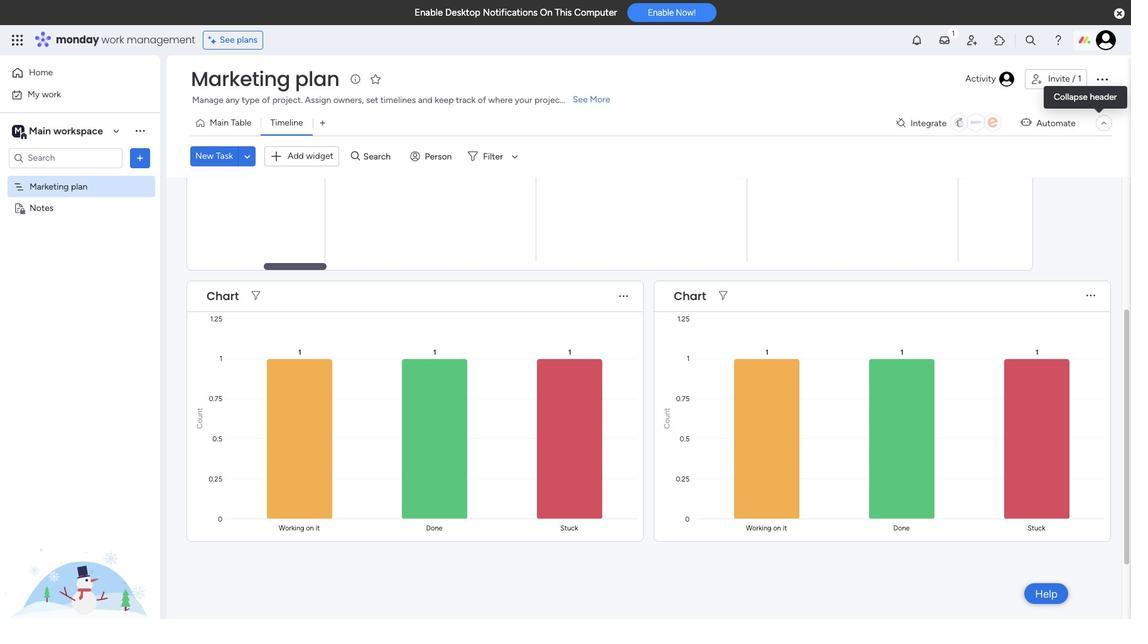 Task type: locate. For each thing, give the bounding box(es) containing it.
0 horizontal spatial chart
[[207, 288, 239, 304]]

select product image
[[11, 34, 24, 47]]

enable now! button
[[628, 3, 717, 22]]

project
[[535, 95, 563, 106]]

timeline
[[270, 118, 303, 128]]

now!
[[676, 8, 696, 18]]

my
[[28, 89, 40, 100]]

main content containing chart
[[167, 0, 1132, 620]]

1 horizontal spatial work
[[102, 33, 124, 47]]

plan down the search in workspace field
[[71, 181, 88, 192]]

plans
[[237, 35, 258, 45]]

enable for enable now!
[[648, 8, 674, 18]]

arrow down image
[[508, 149, 523, 164]]

1 horizontal spatial marketing plan
[[191, 65, 340, 93]]

workspace
[[53, 125, 103, 137]]

manage any type of project. assign owners, set timelines and keep track of where your project stands.
[[192, 95, 593, 106]]

see for see more
[[573, 94, 588, 105]]

0 vertical spatial marketing plan
[[191, 65, 340, 93]]

home button
[[8, 63, 135, 83]]

options image
[[1095, 72, 1110, 87]]

more dots image
[[620, 292, 628, 301]]

work inside button
[[42, 89, 61, 100]]

Marketing plan field
[[188, 65, 343, 93]]

manage
[[192, 95, 224, 106]]

add
[[288, 151, 304, 162]]

0 horizontal spatial see
[[220, 35, 235, 45]]

work right monday
[[102, 33, 124, 47]]

main content
[[167, 0, 1132, 620]]

main inside button
[[210, 118, 229, 128]]

see more
[[573, 94, 611, 105]]

option
[[0, 175, 160, 178]]

0 horizontal spatial main
[[29, 125, 51, 137]]

0 horizontal spatial enable
[[415, 7, 443, 18]]

see inside button
[[220, 35, 235, 45]]

main for main workspace
[[29, 125, 51, 137]]

my work
[[28, 89, 61, 100]]

1 vertical spatial plan
[[71, 181, 88, 192]]

1 chart from the left
[[207, 288, 239, 304]]

monday work management
[[56, 33, 195, 47]]

show board description image
[[348, 73, 363, 85]]

marketing plan
[[191, 65, 340, 93], [30, 181, 88, 192]]

list box containing marketing plan
[[0, 173, 160, 388]]

enable
[[415, 7, 443, 18], [648, 8, 674, 18]]

lottie animation element
[[0, 493, 160, 620]]

new
[[195, 151, 214, 162]]

collapse header
[[1054, 92, 1118, 102]]

0 vertical spatial work
[[102, 33, 124, 47]]

v2 search image
[[351, 150, 360, 164]]

0 horizontal spatial work
[[42, 89, 61, 100]]

management
[[127, 33, 195, 47]]

your
[[515, 95, 533, 106]]

table
[[231, 118, 252, 128]]

1 vertical spatial marketing plan
[[30, 181, 88, 192]]

on
[[540, 7, 553, 18]]

Search field
[[360, 148, 398, 165]]

work
[[102, 33, 124, 47], [42, 89, 61, 100]]

marketing plan inside list box
[[30, 181, 88, 192]]

0 vertical spatial see
[[220, 35, 235, 45]]

1 horizontal spatial plan
[[295, 65, 340, 93]]

plan up "assign"
[[295, 65, 340, 93]]

main
[[210, 118, 229, 128], [29, 125, 51, 137]]

1 vertical spatial marketing
[[30, 181, 69, 192]]

notes
[[30, 203, 54, 213]]

see left plans
[[220, 35, 235, 45]]

header
[[1091, 92, 1118, 102]]

0 horizontal spatial marketing
[[30, 181, 69, 192]]

chart right dapulse drag handle 3 image
[[674, 288, 707, 304]]

more
[[590, 94, 611, 105]]

marketing plan up notes
[[30, 181, 88, 192]]

integrate
[[911, 118, 947, 129]]

1 of from the left
[[262, 95, 270, 106]]

workspace selection element
[[12, 123, 105, 140]]

where
[[489, 95, 513, 106]]

see more link
[[572, 94, 612, 106]]

2 chart from the left
[[674, 288, 707, 304]]

see
[[220, 35, 235, 45], [573, 94, 588, 105]]

chart left v2 funnel icon
[[207, 288, 239, 304]]

invite
[[1049, 74, 1071, 84]]

computer
[[575, 7, 618, 18]]

v2 funnel image
[[252, 292, 260, 301]]

set
[[366, 95, 379, 106]]

see left 'more'
[[573, 94, 588, 105]]

1 horizontal spatial chart
[[674, 288, 707, 304]]

keep
[[435, 95, 454, 106]]

workspace image
[[12, 124, 25, 138]]

person
[[425, 151, 452, 162]]

marketing plan up type
[[191, 65, 340, 93]]

Search in workspace field
[[26, 151, 105, 165]]

marketing
[[191, 65, 290, 93], [30, 181, 69, 192]]

main inside workspace selection element
[[29, 125, 51, 137]]

and
[[418, 95, 433, 106]]

0 horizontal spatial of
[[262, 95, 270, 106]]

timelines
[[381, 95, 416, 106]]

work for monday
[[102, 33, 124, 47]]

autopilot image
[[1021, 115, 1032, 131]]

invite members image
[[966, 34, 979, 47]]

plan
[[295, 65, 340, 93], [71, 181, 88, 192]]

1 vertical spatial work
[[42, 89, 61, 100]]

enable left now!
[[648, 8, 674, 18]]

of right track at the top left of the page
[[478, 95, 486, 106]]

1 horizontal spatial enable
[[648, 8, 674, 18]]

1 horizontal spatial of
[[478, 95, 486, 106]]

track
[[456, 95, 476, 106]]

of right type
[[262, 95, 270, 106]]

new task button
[[190, 147, 238, 167]]

new task
[[195, 151, 233, 162]]

invite / 1
[[1049, 74, 1082, 84]]

invite / 1 button
[[1026, 69, 1088, 89]]

list box
[[0, 173, 160, 388]]

add widget button
[[265, 146, 339, 167]]

of
[[262, 95, 270, 106], [478, 95, 486, 106]]

dapulse drag handle 3 image
[[662, 292, 667, 301]]

main left table
[[210, 118, 229, 128]]

1 horizontal spatial marketing
[[191, 65, 290, 93]]

marketing up any
[[191, 65, 290, 93]]

0 horizontal spatial marketing plan
[[30, 181, 88, 192]]

marketing up notes
[[30, 181, 69, 192]]

v2 funnel image
[[719, 292, 728, 301]]

chart
[[207, 288, 239, 304], [674, 288, 707, 304]]

work right my
[[42, 89, 61, 100]]

1 vertical spatial see
[[573, 94, 588, 105]]

enable inside button
[[648, 8, 674, 18]]

enable left desktop
[[415, 7, 443, 18]]

dapulse integrations image
[[897, 118, 906, 128]]

widget
[[306, 151, 334, 162]]

main right workspace 'image'
[[29, 125, 51, 137]]

any
[[226, 95, 240, 106]]

1 horizontal spatial main
[[210, 118, 229, 128]]

1 horizontal spatial see
[[573, 94, 588, 105]]



Task type: vqa. For each thing, say whether or not it's contained in the screenshot.
Owner field corresponding to New Group
no



Task type: describe. For each thing, give the bounding box(es) containing it.
m
[[14, 125, 22, 136]]

assign
[[305, 95, 331, 106]]

1
[[1078, 74, 1082, 84]]

workspace options image
[[134, 125, 146, 137]]

0 horizontal spatial plan
[[71, 181, 88, 192]]

notifications image
[[911, 34, 924, 47]]

help image
[[1053, 34, 1065, 47]]

options image
[[134, 152, 146, 164]]

/
[[1073, 74, 1076, 84]]

see plans button
[[203, 31, 263, 50]]

0 vertical spatial plan
[[295, 65, 340, 93]]

work for my
[[42, 89, 61, 100]]

help button
[[1025, 584, 1069, 605]]

2 of from the left
[[478, 95, 486, 106]]

chart for v2 funnel image
[[674, 288, 707, 304]]

enable now!
[[648, 8, 696, 18]]

lottie animation image
[[0, 493, 160, 620]]

type
[[242, 95, 260, 106]]

timeline button
[[261, 113, 313, 133]]

angle down image
[[244, 152, 250, 161]]

filter
[[483, 151, 503, 162]]

chart for v2 funnel icon
[[207, 288, 239, 304]]

see for see plans
[[220, 35, 235, 45]]

desktop
[[446, 7, 481, 18]]

person button
[[405, 147, 460, 167]]

search everything image
[[1025, 34, 1038, 47]]

main table
[[210, 118, 252, 128]]

help
[[1036, 588, 1058, 600]]

see plans
[[220, 35, 258, 45]]

activity
[[966, 74, 997, 84]]

main table button
[[190, 113, 261, 133]]

marketing inside list box
[[30, 181, 69, 192]]

monday
[[56, 33, 99, 47]]

inbox image
[[939, 34, 951, 47]]

notifications
[[483, 7, 538, 18]]

1 image
[[948, 26, 960, 40]]

home
[[29, 67, 53, 78]]

0 vertical spatial marketing
[[191, 65, 290, 93]]

main for main table
[[210, 118, 229, 128]]

project.
[[273, 95, 303, 106]]

apps image
[[994, 34, 1007, 47]]

kendall parks image
[[1097, 30, 1117, 50]]

owners,
[[333, 95, 364, 106]]

add widget
[[288, 151, 334, 162]]

stands.
[[566, 95, 593, 106]]

add to favorites image
[[370, 73, 382, 85]]

activity button
[[961, 69, 1020, 89]]

this
[[555, 7, 572, 18]]

collapse
[[1054, 92, 1088, 102]]

main workspace
[[29, 125, 103, 137]]

private board image
[[13, 202, 25, 214]]

add view image
[[320, 118, 325, 128]]

collapse board header image
[[1100, 118, 1110, 128]]

task
[[216, 151, 233, 162]]

my work button
[[8, 85, 135, 105]]

more dots image
[[1087, 292, 1096, 301]]

enable for enable desktop notifications on this computer
[[415, 7, 443, 18]]

automate
[[1037, 118, 1076, 129]]

enable desktop notifications on this computer
[[415, 7, 618, 18]]

filter button
[[463, 147, 523, 167]]

dapulse close image
[[1115, 8, 1125, 20]]



